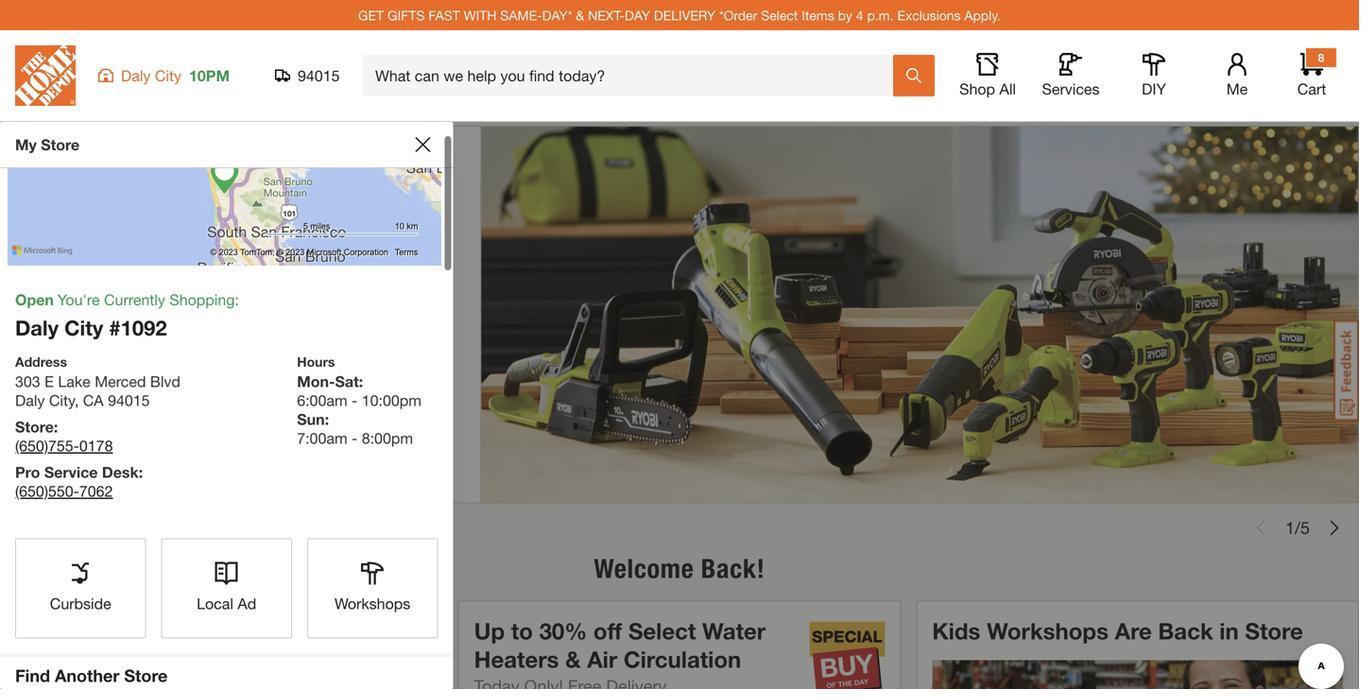 Task type: locate. For each thing, give the bounding box(es) containing it.
- down sat:
[[352, 391, 358, 409]]

daly left 10pm
[[121, 67, 151, 85]]

services button
[[1041, 53, 1102, 98]]

heaters
[[474, 646, 559, 673]]

are
[[1115, 617, 1152, 644]]

1092
[[121, 315, 167, 340]]

2 vertical spatial city
[[49, 391, 75, 409]]

microsoft bing image
[[12, 237, 78, 264]]

10:00pm
[[362, 391, 422, 409]]

#
[[109, 315, 121, 340]]

with
[[464, 7, 497, 23]]

day
[[625, 7, 650, 23]]

store right my
[[41, 136, 80, 154]]

merced
[[95, 373, 146, 391]]

ad
[[238, 595, 256, 613]]

daly city 10pm
[[121, 67, 230, 85]]

shop all
[[960, 80, 1016, 98]]

feedback link image
[[1334, 320, 1360, 422]]

sat:
[[335, 373, 363, 391]]

recently
[[16, 617, 111, 644]]

open you're currently shopping: daly city # 1092
[[15, 291, 239, 340]]

0 vertical spatial workshops
[[335, 595, 411, 613]]

store right in
[[1246, 617, 1304, 644]]

/
[[1295, 518, 1301, 538]]

this is the first slide image
[[1254, 520, 1269, 536]]

local ad
[[197, 595, 256, 613]]

What can we help you find today? search field
[[375, 56, 893, 95]]

1 vertical spatial 94015
[[108, 391, 150, 409]]

(650)755-0178 link
[[15, 437, 113, 455]]

daly down open
[[15, 315, 59, 340]]

curbside button
[[16, 539, 145, 638]]

(650)755-
[[15, 437, 79, 455]]

shop all button
[[958, 53, 1018, 98]]

30%
[[539, 617, 587, 644]]

me
[[1227, 80, 1248, 98]]

1 vertical spatial :
[[139, 463, 143, 481]]

1 vertical spatial -
[[352, 429, 358, 447]]

&
[[576, 7, 585, 23], [566, 646, 581, 673]]

,
[[75, 391, 79, 409]]

& right day*
[[576, 7, 585, 23]]

& left air
[[566, 646, 581, 673]]

off
[[594, 617, 622, 644]]

currently
[[104, 291, 165, 309]]

0 vertical spatial &
[[576, 7, 585, 23]]

1 horizontal spatial workshops
[[987, 617, 1109, 644]]

exclusions
[[898, 7, 961, 23]]

select inside up to 30% off select water heaters & air circulation
[[629, 617, 696, 644]]

7:00am
[[297, 429, 348, 447]]

workshops button
[[308, 539, 437, 638]]

air
[[587, 646, 618, 673]]

0 horizontal spatial :
[[54, 418, 58, 436]]

7062
[[79, 482, 113, 500]]

the home depot logo image
[[15, 45, 76, 106]]

2 vertical spatial daly
[[15, 391, 45, 409]]

find another store
[[15, 666, 168, 686]]

get gifts fast with same-day* & next-day delivery *order select items by 4 p.m. exclusions apply.
[[358, 7, 1001, 23]]

welcome
[[594, 553, 694, 585]]

shopping:
[[170, 291, 239, 309]]

daly down 303
[[15, 391, 45, 409]]

city left 10pm
[[155, 67, 182, 85]]

303
[[15, 373, 40, 391]]

ca
[[83, 391, 104, 409]]

all
[[1000, 80, 1016, 98]]

water
[[703, 617, 766, 644]]

1 vertical spatial daly
[[15, 315, 59, 340]]

- right "7:00am"
[[352, 429, 358, 447]]

-
[[352, 391, 358, 409], [352, 429, 358, 447]]

local
[[197, 595, 233, 613]]

to
[[511, 617, 533, 644]]

workshops
[[335, 595, 411, 613], [987, 617, 1109, 644]]

0 vertical spatial -
[[352, 391, 358, 409]]

daly inside open you're currently shopping: daly city # 1092
[[15, 315, 59, 340]]

store inside "address 303 e lake merced blvd daly city , ca 94015 store : (650)755-0178 pro service desk : (650)550-7062"
[[15, 418, 54, 436]]

another
[[55, 666, 119, 686]]

: right service
[[139, 463, 143, 481]]

0 vertical spatial select
[[761, 7, 798, 23]]

blvd
[[150, 373, 180, 391]]

hours mon-sat: 6:00am - 10:00pm sun: 7:00am - 8:00pm
[[297, 354, 422, 447]]

1 vertical spatial &
[[566, 646, 581, 673]]

delivery
[[654, 7, 716, 23]]

0 horizontal spatial workshops
[[335, 595, 411, 613]]

daly
[[121, 67, 151, 85], [15, 315, 59, 340], [15, 391, 45, 409]]

drawer close image
[[415, 137, 431, 152]]

: up (650)755-0178 link
[[54, 418, 58, 436]]

kids workshops are back in store
[[933, 617, 1304, 644]]

viewed
[[117, 617, 195, 644]]

:
[[54, 418, 58, 436], [139, 463, 143, 481]]

my
[[15, 136, 37, 154]]

94015
[[298, 67, 340, 85], [108, 391, 150, 409]]

1 vertical spatial city
[[64, 315, 103, 340]]

pro
[[15, 463, 40, 481]]

kids
[[933, 617, 981, 644]]

city down you're
[[64, 315, 103, 340]]

kids workshops image
[[933, 660, 1344, 689]]

store up (650)755- at the bottom left of the page
[[15, 418, 54, 436]]

me button
[[1207, 53, 1268, 98]]

0 vertical spatial 94015
[[298, 67, 340, 85]]

1 horizontal spatial 94015
[[298, 67, 340, 85]]

4
[[856, 7, 864, 23]]

0 horizontal spatial select
[[629, 617, 696, 644]]

daly inside "address 303 e lake merced blvd daly city , ca 94015 store : (650)755-0178 pro service desk : (650)550-7062"
[[15, 391, 45, 409]]

94015 inside button
[[298, 67, 340, 85]]

select
[[761, 7, 798, 23], [629, 617, 696, 644]]

select left items
[[761, 7, 798, 23]]

city down the lake
[[49, 391, 75, 409]]

6:00am
[[297, 391, 348, 409]]

0 vertical spatial :
[[54, 418, 58, 436]]

1 vertical spatial select
[[629, 617, 696, 644]]

e
[[45, 373, 54, 391]]

select up the circulation
[[629, 617, 696, 644]]

0 horizontal spatial 94015
[[108, 391, 150, 409]]



Task type: describe. For each thing, give the bounding box(es) containing it.
open
[[15, 291, 54, 309]]

cart 8
[[1298, 51, 1327, 98]]

you're
[[57, 291, 100, 309]]

desk
[[102, 463, 139, 481]]

address 303 e lake merced blvd daly city , ca 94015 store : (650)755-0178 pro service desk : (650)550-7062
[[15, 354, 180, 500]]

2 - from the top
[[352, 429, 358, 447]]

1 horizontal spatial select
[[761, 7, 798, 23]]

mon-
[[297, 373, 335, 391]]

store down viewed
[[124, 666, 168, 686]]

service
[[44, 463, 98, 481]]

day*
[[542, 7, 573, 23]]

back!
[[701, 553, 765, 585]]

lake
[[58, 373, 91, 391]]

curbside
[[50, 595, 111, 613]]

gifts
[[388, 7, 425, 23]]

terms link
[[395, 246, 418, 259]]

cart
[[1298, 80, 1327, 98]]

local ad button
[[162, 539, 291, 638]]

apply.
[[965, 7, 1001, 23]]

shop
[[960, 80, 996, 98]]

0 vertical spatial city
[[155, 67, 182, 85]]

up to 30% off select water heaters & air circulation
[[474, 617, 766, 673]]

& inside up to 30% off select water heaters & air circulation
[[566, 646, 581, 673]]

10pm
[[189, 67, 230, 85]]

94015 inside "address 303 e lake merced blvd daly city , ca 94015 store : (650)755-0178 pro service desk : (650)550-7062"
[[108, 391, 150, 409]]

back
[[1159, 617, 1214, 644]]

next slide image
[[1328, 520, 1343, 536]]

workshops inside button
[[335, 595, 411, 613]]

fast
[[429, 7, 460, 23]]

services
[[1042, 80, 1100, 98]]

city inside open you're currently shopping: daly city # 1092
[[64, 315, 103, 340]]

1 - from the top
[[352, 391, 358, 409]]

proterra 80 gal. 10-year hybrid high efficiency heat pump tank electric water heater with leak detection & auto shutoff image
[[39, 664, 218, 689]]

94015 button
[[275, 66, 340, 85]]

*order
[[719, 7, 758, 23]]

terms
[[395, 248, 418, 257]]

diy button
[[1124, 53, 1185, 98]]

find
[[15, 666, 50, 686]]

hours
[[297, 354, 335, 370]]

0178
[[79, 437, 113, 455]]

(650)550-
[[15, 482, 79, 500]]

get
[[358, 7, 384, 23]]

recently viewed
[[16, 617, 195, 644]]

special buy logo image
[[810, 621, 885, 689]]

next-
[[588, 7, 625, 23]]

5
[[1301, 518, 1310, 538]]

my store
[[15, 136, 80, 154]]

welcome back!
[[594, 553, 765, 585]]

p.m.
[[867, 7, 894, 23]]

in
[[1220, 617, 1239, 644]]

0 vertical spatial daly
[[121, 67, 151, 85]]

img for put a bow on tool gifting up to 45% off select tools & tool accessories image
[[0, 126, 1360, 503]]

by
[[838, 7, 853, 23]]

1
[[1286, 518, 1295, 538]]

diy
[[1142, 80, 1167, 98]]

circulation
[[624, 646, 742, 673]]

1 vertical spatial workshops
[[987, 617, 1109, 644]]

1 horizontal spatial :
[[139, 463, 143, 481]]

items
[[802, 7, 835, 23]]

up
[[474, 617, 505, 644]]

city inside "address 303 e lake merced blvd daly city , ca 94015 store : (650)755-0178 pro service desk : (650)550-7062"
[[49, 391, 75, 409]]

8:00pm
[[362, 429, 413, 447]]

address
[[15, 354, 67, 370]]

(650)550-7062 link
[[15, 482, 113, 500]]

8
[[1319, 51, 1325, 64]]

same-
[[500, 7, 542, 23]]

sun:
[[297, 410, 329, 428]]

1 / 5
[[1286, 518, 1310, 538]]



Task type: vqa. For each thing, say whether or not it's contained in the screenshot.
Table Linens & Kitchen Linens link
no



